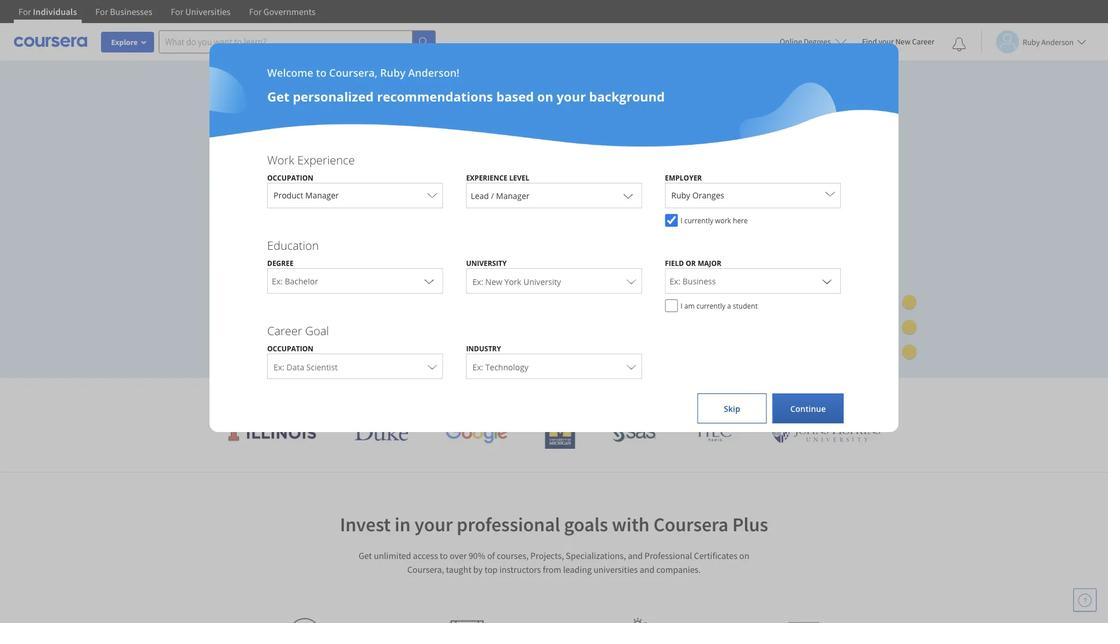Task type: vqa. For each thing, say whether or not it's contained in the screenshot.
Unlimited Access To 7,000+ World-Class Courses, Hands-On Projects, And Job-Ready Certificate Programs—All Included In Your Subscription
yes



Task type: locate. For each thing, give the bounding box(es) containing it.
coursera, inside get unlimited access to over 90% of courses, projects, specializations, and professional certificates on coursera, taught by top instructors from leading universities and companies.
[[407, 564, 444, 575]]

1 horizontal spatial chevron down image
[[621, 189, 635, 203]]

major
[[698, 258, 721, 268]]

on right certificates
[[739, 550, 750, 562]]

1 horizontal spatial ruby
[[671, 190, 690, 201]]

2 occupation from the top
[[267, 344, 313, 353]]

on right based on the left of page
[[537, 88, 553, 105]]

your down projects,
[[219, 203, 246, 220]]

experience left level
[[466, 173, 508, 182]]

0 vertical spatial ruby
[[380, 66, 406, 80]]

find
[[862, 36, 877, 47]]

1 vertical spatial coursera
[[653, 512, 729, 537]]

university
[[466, 258, 507, 268], [524, 276, 561, 287]]

ex:
[[473, 276, 483, 287], [274, 362, 284, 373], [473, 362, 483, 373]]

anytime
[[296, 259, 329, 270]]

1 horizontal spatial access
[[413, 550, 438, 562]]

for for individuals
[[18, 6, 31, 17]]

universities down technology
[[485, 387, 558, 406]]

new inside education element
[[485, 276, 502, 287]]

for left individuals
[[18, 6, 31, 17]]

0 horizontal spatial new
[[485, 276, 502, 287]]

with right companies
[[664, 387, 692, 406]]

1 vertical spatial ruby
[[671, 190, 690, 201]]

0 vertical spatial access
[[281, 162, 319, 179]]

coursera, left "taught"
[[407, 564, 444, 575]]

leading inside get unlimited access to over 90% of courses, projects, specializations, and professional certificates on coursera, taught by top instructors from leading universities and companies.
[[563, 564, 592, 575]]

0 vertical spatial in
[[562, 182, 573, 200]]

i
[[681, 216, 683, 225], [681, 301, 683, 311]]

experience up the ready
[[297, 152, 355, 168]]

ruby down employer
[[671, 190, 690, 201]]

2 vertical spatial to
[[440, 550, 448, 562]]

1 vertical spatial i
[[681, 301, 683, 311]]

hands-
[[502, 162, 543, 179]]

in
[[562, 182, 573, 200], [395, 512, 411, 537]]

of
[[487, 550, 495, 562]]

leading up "google" image
[[434, 387, 481, 406]]

0 vertical spatial currently
[[684, 216, 713, 225]]

new
[[896, 36, 911, 47], [485, 276, 502, 287]]

leading
[[434, 387, 481, 406], [563, 564, 592, 575]]

0 horizontal spatial universities
[[485, 387, 558, 406]]

ruby
[[380, 66, 406, 80], [671, 190, 690, 201]]

on
[[537, 88, 553, 105], [543, 162, 558, 179], [739, 550, 750, 562]]

plus up certificates
[[732, 512, 768, 537]]

am
[[684, 301, 695, 311]]

coursera,
[[329, 66, 378, 80], [407, 564, 444, 575]]

coursera up professional
[[653, 512, 729, 537]]

and down professional
[[640, 564, 655, 575]]

0 vertical spatial courses,
[[450, 162, 499, 179]]

2 vertical spatial on
[[739, 550, 750, 562]]

continue button
[[773, 394, 844, 424]]

chevron down image inside work experience element
[[621, 189, 635, 203]]

universities
[[485, 387, 558, 406], [594, 564, 638, 575]]

ex: down industry
[[473, 362, 483, 373]]

ruby inside work experience element
[[671, 190, 690, 201]]

1 vertical spatial to
[[322, 162, 334, 179]]

leading down specializations,
[[563, 564, 592, 575]]

1 vertical spatial currently
[[696, 301, 726, 311]]

invest in your professional goals with coursera plus
[[340, 512, 768, 537]]

occupation up product
[[267, 173, 313, 182]]

i right i currently work here checkbox
[[681, 216, 683, 225]]

class
[[418, 162, 447, 179]]

in right included
[[562, 182, 573, 200]]

0 horizontal spatial coursera,
[[329, 66, 378, 80]]

occupation inside work experience element
[[267, 173, 313, 182]]

1 horizontal spatial get
[[359, 550, 372, 562]]

experience
[[297, 152, 355, 168], [466, 173, 508, 182]]

0 vertical spatial on
[[537, 88, 553, 105]]

to left over
[[440, 550, 448, 562]]

1 horizontal spatial new
[[896, 36, 911, 47]]

0 vertical spatial leading
[[434, 387, 481, 406]]

coursera up hec paris image
[[696, 387, 755, 406]]

2 i from the top
[[681, 301, 683, 311]]

occupation inside career goal element
[[267, 344, 313, 353]]

career
[[912, 36, 934, 47], [267, 323, 302, 339]]

with
[[664, 387, 692, 406], [612, 512, 650, 537]]

i currently work here
[[681, 216, 748, 225]]

0 horizontal spatial with
[[612, 512, 650, 537]]

employer
[[665, 173, 702, 182]]

occupation up data
[[267, 344, 313, 353]]

Occupation field
[[268, 183, 442, 208]]

new left york
[[485, 276, 502, 287]]

ex: for education
[[473, 276, 483, 287]]

1 vertical spatial new
[[485, 276, 502, 287]]

0 vertical spatial coursera,
[[329, 66, 378, 80]]

ex: new york university
[[473, 276, 561, 287]]

to
[[316, 66, 326, 80], [322, 162, 334, 179], [440, 550, 448, 562]]

and
[[273, 182, 296, 200], [562, 387, 587, 406], [628, 550, 643, 562], [640, 564, 655, 575]]

university right york
[[524, 276, 561, 287]]

show notifications image
[[952, 38, 966, 51]]

businesses
[[110, 6, 152, 17]]

access left over
[[413, 550, 438, 562]]

0 vertical spatial career
[[912, 36, 934, 47]]

0 vertical spatial get
[[267, 88, 289, 105]]

for businesses
[[95, 6, 152, 17]]

courses, up the 'programs—all'
[[450, 162, 499, 179]]

2 for from the left
[[95, 6, 108, 17]]

2 horizontal spatial chevron down image
[[820, 274, 834, 288]]

access inside get unlimited access to over 90% of courses, projects, specializations, and professional certificates on coursera, taught by top instructors from leading universities and companies.
[[413, 550, 438, 562]]

and inside unlimited access to 7,000+ world-class courses, hands-on projects, and job-ready certificate programs—all included in your subscription
[[273, 182, 296, 200]]

0 horizontal spatial access
[[281, 162, 319, 179]]

courses, inside get unlimited access to over 90% of courses, projects, specializations, and professional certificates on coursera, taught by top instructors from leading universities and companies.
[[497, 550, 529, 562]]

for left universities at the top left
[[171, 6, 183, 17]]

chevron down image for degree
[[422, 274, 436, 288]]

0 vertical spatial coursera
[[696, 387, 755, 406]]

save money image
[[450, 620, 492, 623]]

work experience element
[[256, 152, 853, 233]]

job-
[[299, 182, 322, 200]]

for left businesses
[[95, 6, 108, 17]]

to inside get unlimited access to over 90% of courses, projects, specializations, and professional certificates on coursera, taught by top instructors from leading universities and companies.
[[440, 550, 448, 562]]

1 vertical spatial plus
[[732, 512, 768, 537]]

technology
[[485, 362, 529, 373]]

1 horizontal spatial universities
[[594, 564, 638, 575]]

1 vertical spatial universities
[[594, 564, 638, 575]]

chevron down image
[[621, 189, 635, 203], [422, 274, 436, 288], [820, 274, 834, 288]]

1 for from the left
[[18, 6, 31, 17]]

for left governments
[[249, 6, 262, 17]]

field or major
[[665, 258, 721, 268]]

with right goals
[[612, 512, 650, 537]]

ex: left york
[[473, 276, 483, 287]]

unlimited
[[374, 550, 411, 562]]

access up job-
[[281, 162, 319, 179]]

0 vertical spatial experience
[[297, 152, 355, 168]]

1 vertical spatial get
[[359, 550, 372, 562]]

1 vertical spatial courses,
[[497, 550, 529, 562]]

1 vertical spatial career
[[267, 323, 302, 339]]

coursera, up personalized
[[329, 66, 378, 80]]

1 horizontal spatial experience
[[466, 173, 508, 182]]

for governments
[[249, 6, 316, 17]]

0 vertical spatial occupation
[[267, 173, 313, 182]]

1 i from the top
[[681, 216, 683, 225]]

1 horizontal spatial with
[[664, 387, 692, 406]]

welcome
[[267, 66, 313, 80]]

1 vertical spatial on
[[543, 162, 558, 179]]

new right find
[[896, 36, 911, 47]]

google image
[[445, 423, 508, 444]]

1 horizontal spatial in
[[562, 182, 573, 200]]

1 horizontal spatial coursera,
[[407, 564, 444, 575]]

university of illinois at urbana-champaign image
[[227, 424, 317, 442]]

to up the ready
[[322, 162, 334, 179]]

get left unlimited
[[359, 550, 372, 562]]

0 horizontal spatial get
[[267, 88, 289, 105]]

coursera image
[[14, 32, 87, 51]]

specializations,
[[566, 550, 626, 562]]

start 7-day free trial button
[[219, 277, 340, 305]]

1 vertical spatial leading
[[563, 564, 592, 575]]

your left background
[[557, 88, 586, 105]]

courses, up instructors
[[497, 550, 529, 562]]

sas image
[[612, 424, 656, 442]]

based
[[496, 88, 534, 105]]

get
[[267, 88, 289, 105], [359, 550, 372, 562]]

1 vertical spatial access
[[413, 550, 438, 562]]

and up subscription
[[273, 182, 296, 200]]

university up york
[[466, 258, 507, 268]]

goals
[[564, 512, 608, 537]]

None search field
[[159, 30, 436, 53]]

career left goal
[[267, 323, 302, 339]]

cancel
[[268, 259, 294, 270]]

90%
[[469, 550, 485, 562]]

find your new career
[[862, 36, 934, 47]]

1 vertical spatial coursera,
[[407, 564, 444, 575]]

ex: inside education element
[[473, 276, 483, 287]]

banner navigation
[[9, 0, 325, 23]]

I am currently a student checkbox
[[665, 300, 678, 312]]

ruby left anderson!
[[380, 66, 406, 80]]

1 occupation from the top
[[267, 173, 313, 182]]

instructors
[[499, 564, 541, 575]]

work
[[715, 216, 731, 225]]

degree
[[267, 258, 294, 268]]

1 horizontal spatial leading
[[563, 564, 592, 575]]

your up over
[[415, 512, 453, 537]]

professional
[[457, 512, 560, 537]]

1 vertical spatial with
[[612, 512, 650, 537]]

get for get unlimited access to over 90% of courses, projects, specializations, and professional certificates on coursera, taught by top instructors from leading universities and companies.
[[359, 550, 372, 562]]

1 horizontal spatial university
[[524, 276, 561, 287]]

currently left a
[[696, 301, 726, 311]]

get down welcome
[[267, 88, 289, 105]]

3 for from the left
[[171, 6, 183, 17]]

on inside get unlimited access to over 90% of courses, projects, specializations, and professional certificates on coursera, taught by top instructors from leading universities and companies.
[[739, 550, 750, 562]]

in inside unlimited access to 7,000+ world-class courses, hands-on projects, and job-ready certificate programs—all included in your subscription
[[562, 182, 573, 200]]

in up unlimited
[[395, 512, 411, 537]]

johns hopkins university image
[[771, 423, 881, 444]]

chevron down image for experience level
[[621, 189, 635, 203]]

currently left "work"
[[684, 216, 713, 225]]

4 for from the left
[[249, 6, 262, 17]]

learn anything image
[[289, 618, 321, 623]]

on up included
[[543, 162, 558, 179]]

for
[[18, 6, 31, 17], [95, 6, 108, 17], [171, 6, 183, 17], [249, 6, 262, 17]]

top
[[485, 564, 498, 575]]

get inside get unlimited access to over 90% of courses, projects, specializations, and professional certificates on coursera, taught by top instructors from leading universities and companies.
[[359, 550, 372, 562]]

1 vertical spatial in
[[395, 512, 411, 537]]

coursera plus image
[[219, 108, 395, 126]]

courses, inside unlimited access to 7,000+ world-class courses, hands-on projects, and job-ready certificate programs—all included in your subscription
[[450, 162, 499, 179]]

0 vertical spatial to
[[316, 66, 326, 80]]

coursera
[[696, 387, 755, 406], [653, 512, 729, 537]]

0 horizontal spatial university
[[466, 258, 507, 268]]

get inside onboardingmodal "dialog"
[[267, 88, 289, 105]]

universities down specializations,
[[594, 564, 638, 575]]

0 horizontal spatial chevron down image
[[422, 274, 436, 288]]

plus
[[758, 387, 785, 406], [732, 512, 768, 537]]

1 vertical spatial occupation
[[267, 344, 313, 353]]

courses,
[[450, 162, 499, 179], [497, 550, 529, 562]]

get unlimited access to over 90% of courses, projects, specializations, and professional certificates on coursera, taught by top instructors from leading universities and companies.
[[359, 550, 750, 575]]

to up personalized
[[316, 66, 326, 80]]

here
[[733, 216, 748, 225]]

0 horizontal spatial career
[[267, 323, 302, 339]]

projects,
[[219, 182, 270, 200]]

0 vertical spatial i
[[681, 216, 683, 225]]

0 vertical spatial with
[[664, 387, 692, 406]]

plus left continue
[[758, 387, 785, 406]]

product
[[274, 190, 303, 201]]

career left show notifications icon
[[912, 36, 934, 47]]

industry
[[466, 344, 501, 353]]

hec paris image
[[693, 421, 734, 445]]

i left am
[[681, 301, 683, 311]]

on inside "dialog"
[[537, 88, 553, 105]]

1 vertical spatial university
[[524, 276, 561, 287]]

or
[[686, 258, 696, 268]]

i am currently a student
[[681, 301, 758, 311]]

currently inside work experience element
[[684, 216, 713, 225]]

welcome to coursera, ruby anderson!
[[267, 66, 459, 80]]

get for get personalized recommendations based on your background
[[267, 88, 289, 105]]



Task type: describe. For each thing, give the bounding box(es) containing it.
your inside onboardingmodal "dialog"
[[557, 88, 586, 105]]

by
[[473, 564, 483, 575]]

your inside unlimited access to 7,000+ world-class courses, hands-on projects, and job-ready certificate programs—all included in your subscription
[[219, 203, 246, 220]]

anderson!
[[408, 66, 459, 80]]

access inside unlimited access to 7,000+ world-class courses, hands-on projects, and job-ready certificate programs—all included in your subscription
[[281, 162, 319, 179]]

ex: technology
[[473, 362, 529, 373]]

work experience
[[267, 152, 355, 168]]

0 vertical spatial universities
[[485, 387, 558, 406]]

flexible learning image
[[617, 618, 657, 623]]

7-
[[260, 285, 267, 297]]

your right find
[[879, 36, 894, 47]]

background
[[589, 88, 665, 105]]

career goal
[[267, 323, 329, 339]]

individuals
[[33, 6, 77, 17]]

duke university image
[[355, 423, 408, 441]]

continue
[[790, 403, 826, 414]]

certificates
[[694, 550, 738, 562]]

and left professional
[[628, 550, 643, 562]]

1 horizontal spatial career
[[912, 36, 934, 47]]

ex: left data
[[274, 362, 284, 373]]

unlimited access to 7,000+ world-class courses, hands-on projects, and job-ready certificate programs—all included in your subscription
[[219, 162, 573, 220]]

companies
[[590, 387, 661, 406]]

career goal element
[[256, 323, 853, 385]]

invest
[[340, 512, 391, 537]]

0 horizontal spatial ruby
[[380, 66, 406, 80]]

to inside unlimited access to 7,000+ world-class courses, hands-on projects, and job-ready certificate programs—all included in your subscription
[[322, 162, 334, 179]]

coursera, inside onboardingmodal "dialog"
[[329, 66, 378, 80]]

0 horizontal spatial experience
[[297, 152, 355, 168]]

level
[[509, 173, 529, 182]]

currently inside education element
[[696, 301, 726, 311]]

i for education
[[681, 301, 683, 311]]

I currently work here checkbox
[[665, 214, 678, 227]]

0 vertical spatial plus
[[758, 387, 785, 406]]

projects,
[[530, 550, 564, 562]]

included
[[508, 182, 558, 200]]

for individuals
[[18, 6, 77, 17]]

career inside onboardingmodal "dialog"
[[267, 323, 302, 339]]

manager
[[305, 190, 339, 201]]

oranges
[[693, 190, 724, 201]]

get personalized recommendations based on your background
[[267, 88, 665, 105]]

1 vertical spatial experience
[[466, 173, 508, 182]]

trial
[[303, 285, 322, 297]]

skip button
[[698, 394, 767, 424]]

unlimited
[[219, 162, 277, 179]]

start 7-day free trial
[[238, 285, 322, 297]]

over
[[450, 550, 467, 562]]

i for work experience
[[681, 216, 683, 225]]

day
[[267, 285, 282, 297]]

field
[[665, 258, 684, 268]]

0 horizontal spatial leading
[[434, 387, 481, 406]]

occupation for work
[[267, 173, 313, 182]]

help center image
[[1078, 593, 1092, 607]]

for for businesses
[[95, 6, 108, 17]]

ex: for career goal
[[473, 362, 483, 373]]

from
[[543, 564, 561, 575]]

programs—all
[[420, 182, 504, 200]]

for for universities
[[171, 6, 183, 17]]

to inside onboardingmodal "dialog"
[[316, 66, 326, 80]]

subscription
[[250, 203, 323, 220]]

data
[[287, 362, 304, 373]]

work
[[267, 152, 294, 168]]

product manager
[[274, 190, 339, 201]]

a
[[727, 301, 731, 311]]

york
[[504, 276, 521, 287]]

Employer field
[[666, 183, 840, 208]]

university of michigan image
[[545, 417, 575, 449]]

personalized
[[293, 88, 374, 105]]

onboardingmodal dialog
[[0, 0, 1108, 623]]

find your new career link
[[856, 35, 940, 49]]

for for governments
[[249, 6, 262, 17]]

universities inside get unlimited access to over 90% of courses, projects, specializations, and professional certificates on coursera, taught by top instructors from leading universities and companies.
[[594, 564, 638, 575]]

experience level
[[466, 173, 529, 182]]

occupation for career
[[267, 344, 313, 353]]

universities
[[185, 6, 231, 17]]

on inside unlimited access to 7,000+ world-class courses, hands-on projects, and job-ready certificate programs—all included in your subscription
[[543, 162, 558, 179]]

ready
[[322, 182, 356, 200]]

governments
[[264, 6, 316, 17]]

recommendations
[[377, 88, 493, 105]]

ruby oranges
[[671, 190, 724, 201]]

0 vertical spatial university
[[466, 258, 507, 268]]

taught
[[446, 564, 471, 575]]

chevron down image for field or major
[[820, 274, 834, 288]]

/month,
[[233, 259, 266, 270]]

0 horizontal spatial in
[[395, 512, 411, 537]]

leading universities and companies with coursera plus
[[430, 387, 785, 406]]

0 vertical spatial new
[[896, 36, 911, 47]]

education
[[267, 237, 319, 253]]

goal
[[305, 323, 329, 339]]

companies.
[[656, 564, 701, 575]]

certificate
[[359, 182, 417, 200]]

education element
[[256, 237, 853, 318]]

start
[[238, 285, 258, 297]]

/month, cancel anytime
[[233, 259, 329, 270]]

student
[[733, 301, 758, 311]]

7,000+
[[338, 162, 377, 179]]

ex: data scientist
[[274, 362, 338, 373]]

professional
[[645, 550, 692, 562]]

for universities
[[171, 6, 231, 17]]

scientist
[[306, 362, 338, 373]]

world-
[[380, 162, 418, 179]]

and up university of michigan image
[[562, 387, 587, 406]]

free
[[284, 285, 302, 297]]

skip
[[724, 403, 740, 414]]



